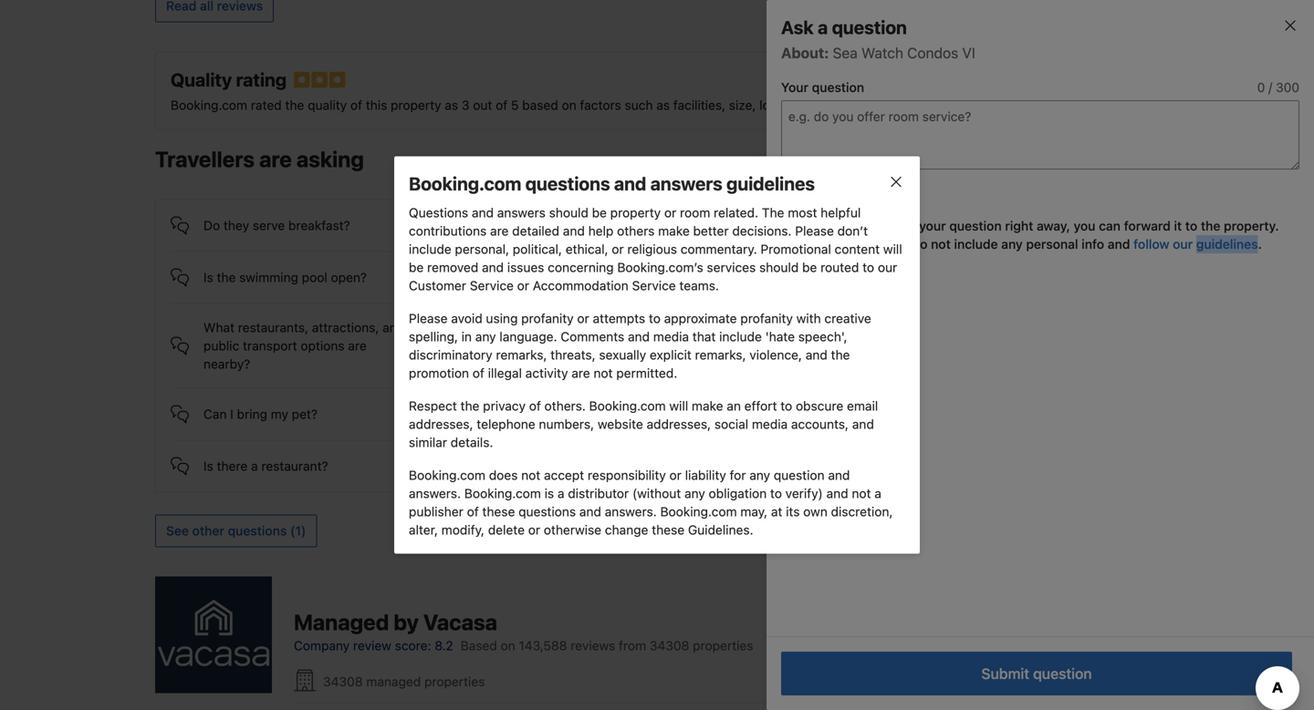 Task type: locate. For each thing, give the bounding box(es) containing it.
1 are from the top
[[545, 218, 566, 233]]

review
[[353, 639, 391, 654]]

there inside "button"
[[559, 322, 589, 337]]

0 horizontal spatial should
[[549, 205, 588, 220]]

2 horizontal spatial include
[[954, 237, 998, 252]]

what restaurants, attractions, and public transport options are nearby?
[[204, 320, 404, 372]]

addresses, down are there rooms with a private bathroom? button
[[647, 417, 711, 432]]

1 horizontal spatial remarks,
[[695, 348, 746, 363]]

properties right from
[[693, 639, 753, 654]]

1 vertical spatial answer
[[981, 390, 1023, 405]]

booking.com questions and answers guidelines dialog
[[372, 135, 942, 576]]

0 horizontal spatial as
[[445, 98, 458, 113]]

services down your question
[[835, 98, 884, 113]]

responsibility
[[588, 468, 666, 483]]

issues
[[507, 260, 544, 275]]

does
[[489, 468, 518, 483]]

with up religious
[[644, 218, 668, 233]]

to inside questions and answers should be property or room related. the most helpful contributions are detailed and help others make better decisions. please don't include personal, political, ethical, or religious commentary. promotional content will be removed and issues concerning booking.com's services should be routed to our customer service or accommodation service teams.
[[863, 260, 874, 275]]

is inside is the swimming pool open? button
[[204, 270, 213, 285]]

question inside booking.com does not accept responsibility or liability for any question and answers. booking.com is a distributor (without any obligation to verify) and not a publisher of these questions and answers. booking.com may, at its own discretion, alter, modify, delete or otherwise change these guidelines.
[[774, 468, 825, 483]]

based
[[522, 98, 558, 113]]

0 horizontal spatial services
[[707, 260, 756, 275]]

can
[[545, 270, 569, 285], [204, 407, 227, 422]]

see availability
[[1058, 153, 1148, 169]]

0 horizontal spatial service
[[470, 278, 514, 293]]

of inside respect the privacy of others. booking.com will make an effort to obscure email addresses, telephone numbers, website addresses, social media accounts, and similar details.
[[529, 399, 541, 414]]

property right this
[[391, 98, 441, 113]]

question inside if we can't answer your question right away, you can forward it to the property. please make sure to not include any personal info and
[[949, 219, 1002, 234]]

question down the 'sea'
[[812, 80, 864, 95]]

0 horizontal spatial 300
[[781, 186, 805, 201]]

rooms up religious
[[603, 218, 640, 233]]

bathroom?
[[545, 391, 609, 406]]

0 horizontal spatial media
[[653, 329, 689, 344]]

0 vertical spatial rooms
[[603, 218, 640, 233]]

0 vertical spatial 300
[[1276, 80, 1299, 95]]

0 vertical spatial can
[[545, 270, 569, 285]]

travellers are asking
[[155, 147, 364, 172]]

most inside questions and answers should be property or room related. the most helpful contributions are detailed and help others make better decisions. please don't include personal, political, ethical, or religious commentary. promotional content will be removed and issues concerning booking.com's services should be routed to our customer service or accommodation service teams.
[[788, 205, 817, 220]]

obscure
[[796, 399, 843, 414]]

is inside is there a restaurant? button
[[204, 459, 213, 474]]

0 vertical spatial should
[[549, 205, 588, 220]]

question right submit
[[1033, 666, 1092, 683]]

1 vertical spatial on
[[501, 639, 515, 654]]

the up follow our guidelines .
[[1201, 219, 1220, 234]]

attempts
[[593, 311, 645, 326]]

media inside please avoid using profanity or attempts to approximate profanity with creative spelling, in any language. comments and media that include 'hate speech', discriminatory remarks, threats, sexually explicit remarks, violence, and the promotion of illegal activity are not permitted.
[[653, 329, 689, 344]]

and up are there rooms with a balcony?
[[614, 173, 646, 194]]

0 horizontal spatial 34308
[[323, 674, 363, 690]]

0 vertical spatial our
[[1173, 237, 1193, 252]]

0 horizontal spatial remarks,
[[496, 348, 547, 363]]

0 vertical spatial on
[[562, 98, 576, 113]]

booking.com down quality
[[171, 98, 247, 113]]

0 vertical spatial see
[[1058, 153, 1081, 169]]

with for private
[[644, 373, 668, 388]]

are there rooms with a private bathroom? button
[[513, 357, 802, 408]]

2 vertical spatial is
[[204, 459, 213, 474]]

0 vertical spatial media
[[653, 329, 689, 344]]

1 vertical spatial can
[[204, 407, 227, 422]]

2 are from the top
[[545, 373, 566, 388]]

0 horizontal spatial guidelines
[[726, 173, 815, 194]]

they
[[224, 218, 249, 233]]

0 horizontal spatial profanity
[[521, 311, 574, 326]]

not up discretion,
[[852, 486, 871, 501]]

spelling,
[[409, 329, 458, 344]]

an
[[920, 390, 934, 405], [727, 399, 741, 414]]

are up others.
[[545, 373, 566, 388]]

143,588
[[519, 639, 567, 654]]

the right rated
[[285, 98, 304, 113]]

0 horizontal spatial properties
[[424, 674, 485, 690]]

media inside respect the privacy of others. booking.com will make an effort to obscure email addresses, telephone numbers, website addresses, social media accounts, and similar details.
[[752, 417, 788, 432]]

violence,
[[750, 348, 802, 363]]

answer
[[872, 219, 916, 234], [981, 390, 1023, 405]]

and inside respect the privacy of others. booking.com will make an effort to obscure email addresses, telephone numbers, website addresses, social media accounts, and similar details.
[[852, 417, 874, 432]]

services inside questions and answers should be property or room related. the most helpful contributions are detailed and help others make better decisions. please don't include personal, political, ethical, or religious commentary. promotional content will be removed and issues concerning booking.com's services should be routed to our customer service or accommodation service teams.
[[707, 260, 756, 275]]

the down speech',
[[831, 348, 850, 363]]

guidelines up the
[[726, 173, 815, 194]]

include down contributions
[[409, 242, 451, 257]]

rating
[[236, 69, 287, 91]]

1 horizontal spatial services
[[835, 98, 884, 113]]

300 right / at the right
[[1276, 80, 1299, 95]]

answers. up change
[[605, 505, 657, 520]]

please avoid using profanity or attempts to approximate profanity with creative spelling, in any language. comments and media that include 'hate speech', discriminatory remarks, threats, sexually explicit remarks, violence, and the promotion of illegal activity are not permitted.
[[409, 311, 871, 381]]

i left park
[[572, 270, 575, 285]]

1 horizontal spatial profanity
[[740, 311, 793, 326]]

others
[[617, 224, 655, 239]]

0 horizontal spatial on
[[501, 639, 515, 654]]

0 vertical spatial i
[[572, 270, 575, 285]]

2 rooms from the top
[[603, 373, 640, 388]]

answers up detailed
[[497, 205, 546, 220]]

0 vertical spatial with
[[644, 218, 668, 233]]

1 horizontal spatial answers
[[650, 173, 722, 194]]

0 vertical spatial will
[[883, 242, 902, 257]]

and down can
[[1108, 237, 1130, 252]]

0 vertical spatial these
[[482, 505, 515, 520]]

addresses, down respect
[[409, 417, 473, 432]]

1 horizontal spatial most
[[1041, 390, 1071, 405]]

1 rooms from the top
[[603, 218, 640, 233]]

1 vertical spatial rooms
[[603, 373, 640, 388]]

and down 'personal,'
[[482, 260, 504, 275]]

make down room
[[658, 224, 690, 239]]

1 horizontal spatial answer
[[981, 390, 1023, 405]]

there inside button
[[217, 459, 248, 474]]

0 vertical spatial guidelines
[[726, 173, 815, 194]]

helpful
[[821, 205, 861, 220]]

info
[[1082, 237, 1104, 252]]

there for are there rooms with a private bathroom?
[[569, 373, 600, 388]]

rooms for private
[[603, 373, 640, 388]]

to inside please avoid using profanity or attempts to approximate profanity with creative spelling, in any language. comments and media that include 'hate speech', discriminatory remarks, threats, sexually explicit remarks, violence, and the promotion of illegal activity are not permitted.
[[649, 311, 661, 326]]

0 horizontal spatial can
[[204, 407, 227, 422]]

religious
[[627, 242, 677, 257]]

is
[[544, 486, 554, 501]]

booking.com up the questions
[[409, 173, 521, 194]]

profanity up language. at the left top
[[521, 311, 574, 326]]

1 horizontal spatial be
[[592, 205, 607, 220]]

0 horizontal spatial see
[[166, 524, 189, 539]]

the
[[285, 98, 304, 113], [1201, 219, 1220, 234], [217, 270, 236, 285], [831, 348, 850, 363], [460, 399, 480, 414]]

1 horizontal spatial our
[[1173, 237, 1193, 252]]

answer right instant at the right
[[981, 390, 1023, 405]]

is up what
[[204, 270, 213, 285]]

with inside 'are there rooms with a private bathroom?'
[[644, 373, 668, 388]]

rooms down sexually
[[603, 373, 640, 388]]

property
[[391, 98, 441, 113], [610, 205, 661, 220]]

a down explicit
[[672, 373, 679, 388]]

1 vertical spatial with
[[796, 311, 821, 326]]

1 horizontal spatial addresses,
[[647, 417, 711, 432]]

are
[[259, 147, 292, 172], [490, 224, 509, 239], [348, 339, 367, 354], [572, 366, 590, 381]]

be up help
[[592, 205, 607, 220]]

not
[[931, 237, 951, 252], [594, 366, 613, 381], [521, 468, 540, 483], [852, 486, 871, 501]]

and inside what restaurants, attractions, and public transport options are nearby?
[[383, 320, 404, 336]]

i inside button
[[572, 270, 575, 285]]

services down commentary.
[[707, 260, 756, 275]]

34308 right from
[[650, 639, 689, 654]]

public
[[204, 339, 239, 354]]

0 horizontal spatial an
[[727, 399, 741, 414]]

1 vertical spatial will
[[669, 399, 688, 414]]

there inside 'are there rooms with a private bathroom?'
[[569, 373, 600, 388]]

are for are there rooms with a private bathroom?
[[545, 373, 566, 388]]

our down sure
[[878, 260, 897, 275]]

any inside if we can't answer your question right away, you can forward it to the property. please make sure to not include any personal info and
[[1001, 237, 1023, 252]]

1 vertical spatial is
[[545, 322, 555, 337]]

and down distributor
[[579, 505, 601, 520]]

1 vertical spatial guidelines
[[1196, 237, 1258, 252]]

questions and answers should be property or room related. the most helpful contributions are detailed and help others make better decisions. please don't include personal, political, ethical, or religious commentary. promotional content will be removed and issues concerning booking.com's services should be routed to our customer service or accommodation service teams.
[[409, 205, 902, 293]]

your
[[919, 219, 946, 234]]

answers. up "publisher"
[[409, 486, 461, 501]]

effort
[[744, 399, 777, 414]]

see for see availability
[[1058, 153, 1081, 169]]

are for are there rooms with a balcony?
[[545, 218, 566, 233]]

will down the private at bottom
[[669, 399, 688, 414]]

1 remarks, from the left
[[496, 348, 547, 363]]

are up 'personal,'
[[490, 224, 509, 239]]

booking.com questions and answers guidelines
[[409, 173, 815, 194]]

can i bring my pet?
[[204, 407, 318, 422]]

and up 'personal,'
[[472, 205, 494, 220]]

asking
[[296, 147, 364, 172]]

0 horizontal spatial be
[[409, 260, 424, 275]]

a right ask
[[818, 16, 828, 38]]

transport
[[243, 339, 297, 354]]

1 horizontal spatial property
[[610, 205, 661, 220]]

private
[[682, 373, 723, 388]]

a inside ask a question about: sea watch condos vi
[[818, 16, 828, 38]]

0 vertical spatial are
[[545, 218, 566, 233]]

1 vertical spatial services
[[707, 260, 756, 275]]

using
[[486, 311, 518, 326]]

1 vertical spatial are
[[545, 373, 566, 388]]

0 horizontal spatial answers.
[[409, 486, 461, 501]]

profanity up 'hate
[[740, 311, 793, 326]]

booking.com down "does"
[[464, 486, 541, 501]]

can right issues
[[545, 270, 569, 285]]

our inside ask a question dialog
[[1173, 237, 1193, 252]]

the left swimming
[[217, 270, 236, 285]]

1 vertical spatial should
[[759, 260, 799, 275]]

please up spelling,
[[409, 311, 448, 326]]

please inside questions and answers should be property or room related. the most helpful contributions are detailed and help others make better decisions. please don't include personal, political, ethical, or religious commentary. promotional content will be removed and issues concerning booking.com's services should be routed to our customer service or accommodation service teams.
[[795, 224, 834, 239]]

promotion
[[409, 366, 469, 381]]

customer
[[409, 278, 466, 293]]

guidelines inside ask a question dialog
[[1196, 237, 1258, 252]]

1 addresses, from the left
[[409, 417, 473, 432]]

email
[[847, 399, 878, 414]]

service down booking.com's
[[632, 278, 676, 293]]

of
[[350, 98, 362, 113], [496, 98, 508, 113], [473, 366, 484, 381], [529, 399, 541, 414], [467, 505, 479, 520]]

media down "effort"
[[752, 417, 788, 432]]

3
[[462, 98, 470, 113]]

2 horizontal spatial make
[[850, 237, 882, 252]]

include left the "personal"
[[954, 237, 998, 252]]

an right have
[[920, 390, 934, 405]]

0 horizontal spatial will
[[669, 399, 688, 414]]

can for can i bring my pet?
[[204, 407, 227, 422]]

make down the private at bottom
[[692, 399, 723, 414]]

is for is there a spa?
[[545, 322, 555, 337]]

these down the (without
[[652, 523, 685, 538]]

there up bathroom?
[[569, 373, 600, 388]]

is for is there a restaurant?
[[204, 459, 213, 474]]

will
[[883, 242, 902, 257], [669, 399, 688, 414]]

(without
[[632, 486, 681, 501]]

please up the promotional
[[795, 224, 834, 239]]

0 horizontal spatial property
[[391, 98, 441, 113]]

these up delete at left bottom
[[482, 505, 515, 520]]

booking.com up the website at the bottom left of page
[[589, 399, 666, 414]]

can inside button
[[545, 270, 569, 285]]

sea
[[833, 44, 858, 62]]

are inside 'are there rooms with a private bathroom?'
[[545, 373, 566, 388]]

1 horizontal spatial 300
[[1276, 80, 1299, 95]]

1 horizontal spatial these
[[652, 523, 685, 538]]

booking.com up guidelines.
[[660, 505, 737, 520]]

0 horizontal spatial include
[[409, 242, 451, 257]]

remarks, down language. at the left top
[[496, 348, 547, 363]]

2 horizontal spatial be
[[802, 260, 817, 275]]

this
[[366, 98, 387, 113]]

i inside button
[[230, 407, 233, 422]]

guidelines inside dialog
[[726, 173, 815, 194]]

0 / 300
[[1257, 80, 1299, 95]]

it
[[1174, 219, 1182, 234]]

as left 3
[[445, 98, 458, 113]]

of inside booking.com does not accept responsibility or liability for any question and answers. booking.com is a distributor (without any obligation to verify) and not a publisher of these questions and answers. booking.com may, at its own discretion, alter, modify, delete or otherwise change these guidelines.
[[467, 505, 479, 520]]

with up speech',
[[796, 311, 821, 326]]

rooms inside 'are there rooms with a private bathroom?'
[[603, 373, 640, 388]]

1 horizontal spatial service
[[632, 278, 676, 293]]

include inside if we can't answer your question right away, you can forward it to the property. please make sure to not include any personal info and
[[954, 237, 998, 252]]

help
[[588, 224, 614, 239]]

not down your
[[931, 237, 951, 252]]

please inside if we can't answer your question right away, you can forward it to the property. please make sure to not include any personal info and
[[807, 237, 847, 252]]

and down email
[[852, 417, 874, 432]]

1 horizontal spatial i
[[572, 270, 575, 285]]

0 vertical spatial most
[[788, 205, 817, 220]]

any down right
[[1001, 237, 1023, 252]]

0 horizontal spatial addresses,
[[409, 417, 473, 432]]

what restaurants, attractions, and public transport options are nearby? button
[[171, 305, 460, 374]]

34308 down company
[[323, 674, 363, 690]]

0 horizontal spatial our
[[878, 260, 897, 275]]

and down your question
[[810, 98, 831, 113]]

promotional
[[761, 242, 831, 257]]

activity
[[525, 366, 568, 381]]

of left others.
[[529, 399, 541, 414]]

ask a question about: sea watch condos vi
[[781, 16, 975, 62]]

to right instant at the right
[[1026, 390, 1038, 405]]

1 horizontal spatial on
[[562, 98, 576, 113]]

what
[[204, 320, 235, 336]]

will right content
[[883, 242, 902, 257]]

0 vertical spatial answers
[[650, 173, 722, 194]]

1 vertical spatial i
[[230, 407, 233, 422]]

is up threats,
[[545, 322, 555, 337]]

with
[[644, 218, 668, 233], [796, 311, 821, 326], [644, 373, 668, 388]]

booking.com inside respect the privacy of others. booking.com will make an effort to obscure email addresses, telephone numbers, website addresses, social media accounts, and similar details.
[[589, 399, 666, 414]]

factors
[[580, 98, 621, 113]]

rooms for balcony?
[[603, 218, 640, 233]]

1 vertical spatial properties
[[424, 674, 485, 690]]

of left illegal in the left of the page
[[473, 366, 484, 381]]

publisher
[[409, 505, 463, 520]]

question up watch at the right of the page
[[832, 16, 907, 38]]

1 horizontal spatial make
[[692, 399, 723, 414]]

0 vertical spatial 34308
[[650, 639, 689, 654]]

booking.com
[[171, 98, 247, 113], [409, 173, 521, 194], [589, 399, 666, 414], [409, 468, 486, 483], [464, 486, 541, 501], [660, 505, 737, 520]]

0 horizontal spatial i
[[230, 407, 233, 422]]

1 horizontal spatial properties
[[693, 639, 753, 654]]

1 horizontal spatial include
[[719, 329, 762, 344]]

is inside is there a spa? "button"
[[545, 322, 555, 337]]

on inside managed by vacasa company review score: 8.2 based on 143,588 reviews from 34308 properties
[[501, 639, 515, 654]]

0 vertical spatial properties
[[693, 639, 753, 654]]

property up others
[[610, 205, 661, 220]]

are down the attractions,
[[348, 339, 367, 354]]

may,
[[740, 505, 768, 520]]

a left room
[[672, 218, 679, 233]]

creative
[[824, 311, 871, 326]]

to down your
[[915, 237, 928, 252]]

1 vertical spatial answers
[[497, 205, 546, 220]]

1 vertical spatial our
[[878, 260, 897, 275]]

can inside button
[[204, 407, 227, 422]]

1 horizontal spatial as
[[656, 98, 670, 113]]

question up "verify)"
[[774, 468, 825, 483]]

of up modify,
[[467, 505, 479, 520]]

make inside if we can't answer your question right away, you can forward it to the property. please make sure to not include any personal info and
[[850, 237, 882, 252]]

1 vertical spatial 34308
[[323, 674, 363, 690]]

2 addresses, from the left
[[647, 417, 711, 432]]

questions
[[525, 173, 610, 194], [1074, 390, 1132, 405], [518, 505, 576, 520], [228, 524, 287, 539]]

1 horizontal spatial 34308
[[650, 639, 689, 654]]

an up social on the right
[[727, 399, 741, 414]]

i left bring
[[230, 407, 233, 422]]

service up using
[[470, 278, 514, 293]]

1 vertical spatial see
[[166, 524, 189, 539]]

see
[[1058, 153, 1081, 169], [166, 524, 189, 539]]

1 horizontal spatial will
[[883, 242, 902, 257]]

make
[[658, 224, 690, 239], [850, 237, 882, 252], [692, 399, 723, 414]]

question right your
[[949, 219, 1002, 234]]

0 horizontal spatial make
[[658, 224, 690, 239]]

1 vertical spatial these
[[652, 523, 685, 538]]

there down bring
[[217, 459, 248, 474]]

open?
[[331, 270, 367, 285]]

to right "effort"
[[780, 399, 792, 414]]

can left bring
[[204, 407, 227, 422]]

left
[[875, 186, 894, 201]]

1 vertical spatial property
[[610, 205, 661, 220]]

1 horizontal spatial see
[[1058, 153, 1081, 169]]

0 horizontal spatial answer
[[872, 219, 916, 234]]

ask
[[781, 16, 814, 38]]

to up at
[[770, 486, 782, 501]]

own
[[803, 505, 828, 520]]

a inside button
[[251, 459, 258, 474]]

0 horizontal spatial answers
[[497, 205, 546, 220]]

be up customer
[[409, 260, 424, 275]]

will inside respect the privacy of others. booking.com will make an effort to obscure email addresses, telephone numbers, website addresses, social media accounts, and similar details.
[[669, 399, 688, 414]]

0 vertical spatial answer
[[872, 219, 916, 234]]

the
[[762, 205, 784, 220]]

1 service from the left
[[470, 278, 514, 293]]

1 vertical spatial media
[[752, 417, 788, 432]]

300 up the
[[781, 186, 805, 201]]

there up ethical,
[[569, 218, 600, 233]]

34308
[[650, 639, 689, 654], [323, 674, 363, 690]]

0 vertical spatial is
[[204, 270, 213, 285]]

5
[[511, 98, 519, 113]]

remarks, down the that
[[695, 348, 746, 363]]

see for see other questions (1)
[[166, 524, 189, 539]]

most
[[788, 205, 817, 220], [1041, 390, 1071, 405]]

1 vertical spatial answers.
[[605, 505, 657, 520]]

breakfast?
[[288, 218, 350, 233]]

1 horizontal spatial can
[[545, 270, 569, 285]]



Task type: vqa. For each thing, say whether or not it's contained in the screenshot.
Submit question button
yes



Task type: describe. For each thing, give the bounding box(es) containing it.
booking.com rated the quality of this property as 3 out of 5 based on factors such as facilities, size, location and services provided.
[[171, 98, 943, 113]]

concerning
[[548, 260, 614, 275]]

language.
[[500, 329, 557, 344]]

any right for
[[749, 468, 770, 483]]

will inside questions and answers should be property or room related. the most helpful contributions are detailed and help others make better decisions. please don't include personal, political, ethical, or religious commentary. promotional content will be removed and issues concerning booking.com's services should be routed to our customer service or accommodation service teams.
[[883, 242, 902, 257]]

is for is the swimming pool open?
[[204, 270, 213, 285]]

make inside questions and answers should be property or room related. the most helpful contributions are detailed and help others make better decisions. please don't include personal, political, ethical, or religious commentary. promotional content will be removed and issues concerning booking.com's services should be routed to our customer service or accommodation service teams.
[[658, 224, 690, 239]]

facilities,
[[673, 98, 726, 113]]

a up discretion,
[[874, 486, 881, 501]]

away,
[[1037, 219, 1070, 234]]

serve
[[253, 218, 285, 233]]

submit question button
[[781, 652, 1292, 696]]

0 vertical spatial property
[[391, 98, 441, 113]]

ask a question dialog
[[737, 0, 1314, 711]]

can i park there?
[[545, 270, 646, 285]]

provided.
[[887, 98, 943, 113]]

is the swimming pool open? button
[[171, 253, 460, 289]]

at
[[771, 505, 782, 520]]

1 horizontal spatial answers.
[[605, 505, 657, 520]]

we have an instant answer to most questions
[[866, 390, 1132, 405]]

are there rooms with a private bathroom?
[[545, 373, 723, 406]]

guidelines.
[[688, 523, 753, 538]]

the inside button
[[217, 270, 236, 285]]

bring
[[237, 407, 267, 422]]

detailed
[[512, 224, 559, 239]]

avoid
[[451, 311, 482, 326]]

decisions.
[[732, 224, 792, 239]]

size,
[[729, 98, 756, 113]]

similar
[[409, 435, 447, 450]]

website
[[598, 417, 643, 432]]

or down issues
[[517, 278, 529, 293]]

please inside please avoid using profanity or attempts to approximate profanity with creative spelling, in any language. comments and media that include 'hate speech', discriminatory remarks, threats, sexually explicit remarks, violence, and the promotion of illegal activity are not permitted.
[[409, 311, 448, 326]]

are inside please avoid using profanity or attempts to approximate profanity with creative spelling, in any language. comments and media that include 'hate speech', discriminatory remarks, threats, sexually explicit remarks, violence, and the promotion of illegal activity are not permitted.
[[572, 366, 590, 381]]

pet?
[[292, 407, 318, 422]]

your question
[[781, 80, 864, 95]]

1 as from the left
[[445, 98, 458, 113]]

permitted.
[[616, 366, 677, 381]]

include inside questions and answers should be property or room related. the most helpful contributions are detailed and help others make better decisions. please don't include personal, political, ethical, or religious commentary. promotional content will be removed and issues concerning booking.com's services should be routed to our customer service or accommodation service teams.
[[409, 242, 451, 257]]

better
[[693, 224, 729, 239]]

not inside please avoid using profanity or attempts to approximate profanity with creative spelling, in any language. comments and media that include 'hate speech', discriminatory remarks, threats, sexually explicit remarks, violence, and the promotion of illegal activity are not permitted.
[[594, 366, 613, 381]]

our inside questions and answers should be property or room related. the most helpful contributions are detailed and help others make better decisions. please don't include personal, political, ethical, or religious commentary. promotional content will be removed and issues concerning booking.com's services should be routed to our customer service or accommodation service teams.
[[878, 260, 897, 275]]

is there a restaurant? button
[[171, 441, 460, 478]]

quality
[[308, 98, 347, 113]]

not inside if we can't answer your question right away, you can forward it to the property. please make sure to not include any personal info and
[[931, 237, 951, 252]]

others.
[[544, 399, 586, 414]]

you
[[1074, 219, 1096, 234]]

can i bring my pet? button
[[171, 389, 460, 426]]

answer inside if we can't answer your question right away, you can forward it to the property. please make sure to not include any personal info and
[[872, 219, 916, 234]]

1 profanity from the left
[[521, 311, 574, 326]]

booking.com down similar
[[409, 468, 486, 483]]

property.
[[1224, 219, 1279, 234]]

question inside button
[[1033, 666, 1092, 683]]

there for are there rooms with a balcony?
[[569, 218, 600, 233]]

with for balcony?
[[644, 218, 668, 233]]

score:
[[395, 639, 431, 654]]

1 vertical spatial 300
[[781, 186, 805, 201]]

and up sexually
[[628, 329, 650, 344]]

34308 managed properties
[[323, 674, 485, 690]]

restaurant?
[[261, 459, 328, 474]]

booking.com's
[[617, 260, 703, 275]]

is there a spa? button
[[513, 305, 802, 341]]

i for park
[[572, 270, 575, 285]]

2 as from the left
[[656, 98, 670, 113]]

1 horizontal spatial an
[[920, 390, 934, 405]]

of left 5
[[496, 98, 508, 113]]

or inside please avoid using profanity or attempts to approximate profanity with creative spelling, in any language. comments and media that include 'hate speech', discriminatory remarks, threats, sexually explicit remarks, violence, and the promotion of illegal activity are not permitted.
[[577, 311, 589, 326]]

question inside ask a question about: sea watch condos vi
[[832, 16, 907, 38]]

an inside respect the privacy of others. booking.com will make an effort to obscure email addresses, telephone numbers, website addresses, social media accounts, and similar details.
[[727, 399, 741, 414]]

and inside if we can't answer your question right away, you can forward it to the property. please make sure to not include any personal info and
[[1108, 237, 1130, 252]]

can for can i park there?
[[545, 270, 569, 285]]

explicit
[[650, 348, 692, 363]]

and up ethical,
[[563, 224, 585, 239]]

comments
[[561, 329, 624, 344]]

a right is
[[558, 486, 564, 501]]

my
[[271, 407, 288, 422]]

watch
[[861, 44, 903, 62]]

property inside questions and answers should be property or room related. the most helpful contributions are detailed and help others make better decisions. please don't include personal, political, ethical, or religious commentary. promotional content will be removed and issues concerning booking.com's services should be routed to our customer service or accommodation service teams.
[[610, 205, 661, 220]]

a inside 'are there rooms with a private bathroom?'
[[672, 373, 679, 388]]

alter,
[[409, 523, 438, 538]]

or up the (without
[[669, 468, 682, 483]]

2 service from the left
[[632, 278, 676, 293]]

are inside questions and answers should be property or room related. the most helpful contributions are detailed and help others make better decisions. please don't include personal, political, ethical, or religious commentary. promotional content will be removed and issues concerning booking.com's services should be routed to our customer service or accommodation service teams.
[[490, 224, 509, 239]]

that
[[693, 329, 716, 344]]

i for bring
[[230, 407, 233, 422]]

or right delete at left bottom
[[528, 523, 540, 538]]

political,
[[513, 242, 562, 257]]

threats,
[[550, 348, 596, 363]]

not right "does"
[[521, 468, 540, 483]]

the inside if we can't answer your question right away, you can forward it to the property. please make sure to not include any personal info and
[[1201, 219, 1220, 234]]

its
[[786, 505, 800, 520]]

there for is there a spa?
[[559, 322, 589, 337]]

we
[[818, 219, 835, 234]]

accounts,
[[791, 417, 849, 432]]

a inside "button"
[[593, 322, 600, 337]]

related.
[[714, 205, 758, 220]]

location
[[759, 98, 806, 113]]

is there a spa?
[[545, 322, 631, 337]]

or left room
[[664, 205, 676, 220]]

if we can't answer your question right away, you can forward it to the property. please make sure to not include any personal info and
[[807, 219, 1279, 252]]

personal,
[[455, 242, 509, 257]]

make inside respect the privacy of others. booking.com will make an effort to obscure email addresses, telephone numbers, website addresses, social media accounts, and similar details.
[[692, 399, 723, 414]]

'hate
[[765, 329, 795, 344]]

answers inside questions and answers should be property or room related. the most helpful contributions are detailed and help others make better decisions. please don't include personal, political, ethical, or religious commentary. promotional content will be removed and issues concerning booking.com's services should be routed to our customer service or accommodation service teams.
[[497, 205, 546, 220]]

right
[[1005, 219, 1033, 234]]

illegal
[[488, 366, 522, 381]]

for
[[730, 468, 746, 483]]

can
[[1099, 219, 1121, 234]]

such
[[625, 98, 653, 113]]

2 remarks, from the left
[[695, 348, 746, 363]]

to right it
[[1185, 219, 1197, 234]]

0 horizontal spatial these
[[482, 505, 515, 520]]

quality rating
[[171, 69, 287, 91]]

and down speech',
[[806, 348, 828, 363]]

out
[[473, 98, 492, 113]]

see other questions (1) button
[[155, 515, 317, 548]]

and up discretion,
[[828, 468, 850, 483]]

vacasa
[[423, 610, 497, 635]]

1 horizontal spatial should
[[759, 260, 799, 275]]

liability
[[685, 468, 726, 483]]

to inside booking.com does not accept responsibility or liability for any question and answers. booking.com is a distributor (without any obligation to verify) and not a publisher of these questions and answers. booking.com may, at its own discretion, alter, modify, delete or otherwise change these guidelines.
[[770, 486, 782, 501]]

questions
[[409, 205, 468, 220]]

teams.
[[679, 278, 719, 293]]

0 vertical spatial answers.
[[409, 486, 461, 501]]

of left this
[[350, 98, 362, 113]]

any inside please avoid using profanity or attempts to approximate profanity with creative spelling, in any language. comments and media that include 'hate speech', discriminatory remarks, threats, sexually explicit remarks, violence, and the promotion of illegal activity are not permitted.
[[475, 329, 496, 344]]

discretion,
[[831, 505, 893, 520]]

verify)
[[785, 486, 823, 501]]

travellers
[[155, 147, 255, 172]]

8.2
[[435, 639, 453, 654]]

otherwise
[[544, 523, 601, 538]]

are there rooms with a balcony?
[[545, 218, 734, 233]]

the inside respect the privacy of others. booking.com will make an effort to obscure email addresses, telephone numbers, website addresses, social media accounts, and similar details.
[[460, 399, 480, 414]]

properties inside managed by vacasa company review score: 8.2 based on 143,588 reviews from 34308 properties
[[693, 639, 753, 654]]

are left asking
[[259, 147, 292, 172]]

2 profanity from the left
[[740, 311, 793, 326]]

from
[[619, 639, 646, 654]]

availability
[[1084, 153, 1148, 169]]

rated
[[251, 98, 282, 113]]

there for is there a restaurant?
[[217, 459, 248, 474]]

34308 inside managed by vacasa company review score: 8.2 based on 143,588 reviews from 34308 properties
[[650, 639, 689, 654]]

300 characters left
[[781, 186, 894, 201]]

with inside please avoid using profanity or attempts to approximate profanity with creative spelling, in any language. comments and media that include 'hate speech', discriminatory remarks, threats, sexually explicit remarks, violence, and the promotion of illegal activity are not permitted.
[[796, 311, 821, 326]]

to inside respect the privacy of others. booking.com will make an effort to obscure email addresses, telephone numbers, website addresses, social media accounts, and similar details.
[[780, 399, 792, 414]]

nearby?
[[204, 357, 250, 372]]

questions inside booking.com does not accept responsibility or liability for any question and answers. booking.com is a distributor (without any obligation to verify) and not a publisher of these questions and answers. booking.com may, at its own discretion, alter, modify, delete or otherwise change these guidelines.
[[518, 505, 576, 520]]

or down help
[[612, 242, 624, 257]]

characters
[[808, 186, 871, 201]]

any down liability
[[684, 486, 705, 501]]

include inside please avoid using profanity or attempts to approximate profanity with creative spelling, in any language. comments and media that include 'hate speech', discriminatory remarks, threats, sexually explicit remarks, violence, and the promotion of illegal activity are not permitted.
[[719, 329, 762, 344]]

instant
[[937, 390, 977, 405]]

questions inside button
[[228, 524, 287, 539]]

in
[[461, 329, 472, 344]]

of inside please avoid using profanity or attempts to approximate profanity with creative spelling, in any language. comments and media that include 'hate speech', discriminatory remarks, threats, sexually explicit remarks, violence, and the promotion of illegal activity are not permitted.
[[473, 366, 484, 381]]

the inside please avoid using profanity or attempts to approximate profanity with creative spelling, in any language. comments and media that include 'hate speech', discriminatory remarks, threats, sexually explicit remarks, violence, and the promotion of illegal activity are not permitted.
[[831, 348, 850, 363]]

have
[[888, 390, 916, 405]]

is the swimming pool open?
[[204, 270, 367, 285]]

and up own
[[826, 486, 848, 501]]

other
[[192, 524, 224, 539]]

reviews
[[571, 639, 615, 654]]

social
[[714, 417, 748, 432]]

are inside what restaurants, attractions, and public transport options are nearby?
[[348, 339, 367, 354]]



